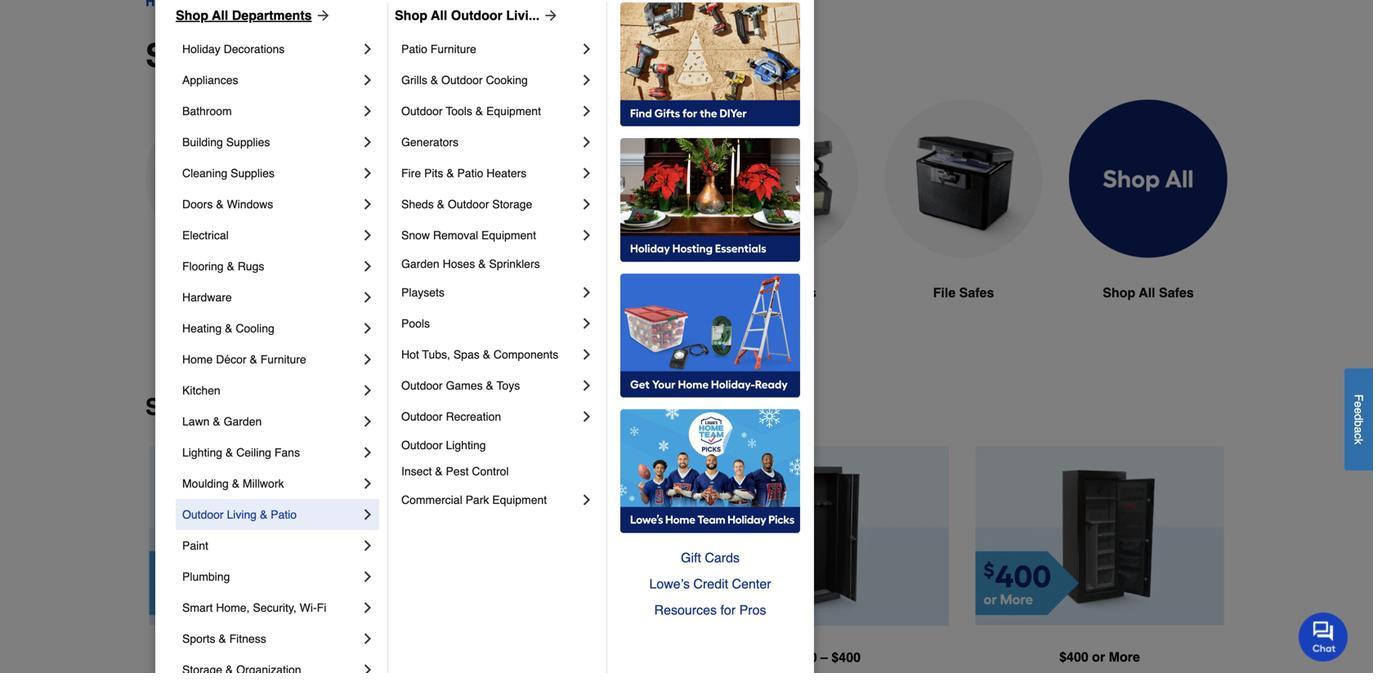 Task type: vqa. For each thing, say whether or not it's contained in the screenshot.
Fans
yes



Task type: locate. For each thing, give the bounding box(es) containing it.
arrow right image
[[312, 7, 332, 24], [540, 7, 559, 24]]

&
[[431, 74, 438, 87], [476, 105, 483, 118], [447, 167, 454, 180], [216, 198, 224, 211], [437, 198, 445, 211], [478, 258, 486, 271], [227, 260, 235, 273], [225, 322, 233, 335], [483, 348, 491, 361], [250, 353, 257, 366], [486, 379, 494, 392], [213, 415, 221, 428], [226, 446, 233, 460], [435, 465, 443, 478], [232, 478, 240, 491], [260, 509, 268, 522], [219, 633, 226, 646]]

home up kitchen
[[182, 353, 213, 366]]

arrow right image up patio furniture link
[[540, 7, 559, 24]]

fans
[[275, 446, 300, 460]]

shop all outdoor livi...
[[395, 8, 540, 23]]

supplies up 'cleaning supplies'
[[226, 136, 270, 149]]

1 horizontal spatial patio
[[401, 43, 428, 56]]

outdoor up tools at top left
[[442, 74, 483, 87]]

for
[[721, 603, 736, 618]]

patio up grills
[[401, 43, 428, 56]]

1 vertical spatial patio
[[457, 167, 484, 180]]

heaters
[[487, 167, 527, 180]]

bathroom
[[182, 105, 232, 118]]

$400 or more. image
[[975, 447, 1225, 626]]

equipment inside "link"
[[492, 494, 547, 507]]

& left rugs
[[227, 260, 235, 273]]

1 horizontal spatial home
[[557, 285, 593, 300]]

garden up lighting & ceiling fans
[[224, 415, 262, 428]]

shop safes by price
[[146, 395, 366, 421]]

grills
[[401, 74, 428, 87]]

chevron right image for fire pits & patio heaters
[[579, 165, 595, 182]]

patio inside patio furniture link
[[401, 43, 428, 56]]

chevron right image for generators
[[579, 134, 595, 150]]

1 horizontal spatial garden
[[401, 258, 440, 271]]

arrow right image up "holiday decorations" 'link'
[[312, 7, 332, 24]]

0 horizontal spatial patio
[[271, 509, 297, 522]]

equipment for removal
[[482, 229, 536, 242]]

shop for shop safes by price
[[146, 395, 203, 421]]

lighting up pest
[[446, 439, 486, 452]]

patio up sheds & outdoor storage
[[457, 167, 484, 180]]

patio for fire pits & patio heaters
[[457, 167, 484, 180]]

k
[[1353, 439, 1366, 445]]

find gifts for the diyer. image
[[621, 2, 801, 127]]

appliances link
[[182, 65, 360, 96]]

lawn & garden link
[[182, 406, 360, 437]]

shop
[[1103, 285, 1136, 300], [146, 395, 203, 421]]

safes for gun safes
[[407, 285, 442, 300]]

outdoor down the moulding
[[182, 509, 224, 522]]

& right the lawn at the left of the page
[[213, 415, 221, 428]]

supplies
[[226, 136, 270, 149], [231, 167, 275, 180]]

park
[[466, 494, 489, 507]]

patio down the moulding & millwork link
[[271, 509, 297, 522]]

shop up patio furniture
[[395, 8, 428, 23]]

shop for shop all departments
[[176, 8, 209, 23]]

building
[[182, 136, 223, 149]]

home up components
[[557, 285, 593, 300]]

doors & windows
[[182, 198, 273, 211]]

lighting & ceiling fans link
[[182, 437, 360, 469]]

home décor & furniture link
[[182, 344, 360, 375]]

flooring
[[182, 260, 224, 273]]

1 shop from the left
[[176, 8, 209, 23]]

patio furniture link
[[401, 34, 579, 65]]

gun
[[377, 285, 403, 300]]

1 horizontal spatial arrow right image
[[540, 7, 559, 24]]

2 horizontal spatial all
[[1139, 285, 1156, 300]]

chevron right image
[[579, 72, 595, 88], [360, 165, 376, 182], [360, 196, 376, 213], [360, 258, 376, 275], [579, 285, 595, 301], [360, 289, 376, 306], [579, 316, 595, 332], [579, 347, 595, 363], [360, 352, 376, 368], [579, 409, 595, 425], [360, 414, 376, 430], [360, 445, 376, 461], [360, 600, 376, 617]]

outdoor lighting
[[401, 439, 486, 452]]

heating
[[182, 322, 222, 335]]

garden hoses & sprinklers
[[401, 258, 540, 271]]

outdoor down the hot
[[401, 379, 443, 392]]

arrow right image inside shop all departments link
[[312, 7, 332, 24]]

0 horizontal spatial arrow right image
[[312, 7, 332, 24]]

1 vertical spatial furniture
[[261, 353, 306, 366]]

equipment up sprinklers
[[482, 229, 536, 242]]

commercial park equipment link
[[401, 485, 579, 516]]

outdoor down grills
[[401, 105, 443, 118]]

1 vertical spatial home
[[182, 353, 213, 366]]

0 vertical spatial patio
[[401, 43, 428, 56]]

0 vertical spatial garden
[[401, 258, 440, 271]]

outdoor tools & equipment link
[[401, 96, 579, 127]]

paint link
[[182, 531, 360, 562]]

0 vertical spatial shop
[[1103, 285, 1136, 300]]

1 vertical spatial garden
[[224, 415, 262, 428]]

0 horizontal spatial shop
[[146, 395, 203, 421]]

equipment for park
[[492, 494, 547, 507]]

recreation
[[446, 410, 501, 424]]

fireproof
[[177, 285, 234, 300]]

safes for file safes
[[960, 285, 995, 300]]

1 arrow right image from the left
[[312, 7, 332, 24]]

1 vertical spatial supplies
[[231, 167, 275, 180]]

holiday decorations
[[182, 43, 285, 56]]

equipment
[[487, 105, 541, 118], [482, 229, 536, 242], [492, 494, 547, 507]]

2 vertical spatial equipment
[[492, 494, 547, 507]]

2 e from the top
[[1353, 408, 1366, 414]]

patio furniture
[[401, 43, 477, 56]]

pits
[[424, 167, 443, 180]]

generators
[[401, 136, 459, 149]]

e up d
[[1353, 402, 1366, 408]]

& right tools at top left
[[476, 105, 483, 118]]

grills & outdoor cooking link
[[401, 65, 579, 96]]

hardware link
[[182, 282, 360, 313]]

patio inside outdoor living & patio link
[[271, 509, 297, 522]]

0 horizontal spatial furniture
[[261, 353, 306, 366]]

sheds & outdoor storage link
[[401, 189, 579, 220]]

0 vertical spatial supplies
[[226, 136, 270, 149]]

1 horizontal spatial furniture
[[431, 43, 477, 56]]

supplies up windows
[[231, 167, 275, 180]]

chevron right image for hardware
[[360, 289, 376, 306]]

sports & fitness
[[182, 633, 266, 646]]

home,
[[216, 602, 250, 615]]

equipment down cooking
[[487, 105, 541, 118]]

furniture up grills & outdoor cooking
[[431, 43, 477, 56]]

chevron right image for holiday decorations
[[360, 41, 376, 57]]

1 vertical spatial equipment
[[482, 229, 536, 242]]

lighting up the moulding
[[182, 446, 222, 460]]

less
[[280, 650, 310, 665]]

2 arrow right image from the left
[[540, 7, 559, 24]]

0 horizontal spatial shop
[[176, 8, 209, 23]]

furniture down the heating & cooling link
[[261, 353, 306, 366]]

$99 or less. image
[[149, 447, 398, 626]]

2 shop from the left
[[395, 8, 428, 23]]

kitchen
[[182, 384, 221, 397]]

chevron right image for sheds & outdoor storage
[[579, 196, 595, 213]]

shop all. image
[[1070, 100, 1228, 259]]

chevron right image for outdoor games & toys
[[579, 378, 595, 394]]

1 horizontal spatial all
[[431, 8, 448, 23]]

chevron right image for playsets
[[579, 285, 595, 301]]

0 vertical spatial furniture
[[431, 43, 477, 56]]

chevron right image for patio furniture
[[579, 41, 595, 57]]

& right hoses
[[478, 258, 486, 271]]

chevron right image for lighting & ceiling fans
[[360, 445, 376, 461]]

living
[[227, 509, 257, 522]]

smart home, security, wi-fi
[[182, 602, 327, 615]]

outdoor inside shop all outdoor livi... link
[[451, 8, 503, 23]]

windows
[[227, 198, 273, 211]]

get your home holiday-ready. image
[[621, 274, 801, 398]]

all for safes
[[1139, 285, 1156, 300]]

outdoor up patio furniture link
[[451, 8, 503, 23]]

gift
[[681, 551, 701, 566]]

2 vertical spatial patio
[[271, 509, 297, 522]]

patio inside fire pits & patio heaters link
[[457, 167, 484, 180]]

fireproof safes
[[177, 285, 273, 300]]

furniture
[[431, 43, 477, 56], [261, 353, 306, 366]]

2 horizontal spatial patio
[[457, 167, 484, 180]]

outdoor inside outdoor tools & equipment link
[[401, 105, 443, 118]]

outdoor up snow removal equipment
[[448, 198, 489, 211]]

chevron right image for commercial park equipment
[[579, 492, 595, 509]]

moulding & millwork
[[182, 478, 284, 491]]

0 vertical spatial home
[[557, 285, 593, 300]]

$200 – $400
[[788, 650, 861, 665]]

arrow right image inside shop all outdoor livi... link
[[540, 7, 559, 24]]

outdoor inside outdoor recreation link
[[401, 410, 443, 424]]

departments
[[232, 8, 312, 23]]

0 horizontal spatial home
[[182, 353, 213, 366]]

& right doors
[[216, 198, 224, 211]]

chat invite button image
[[1299, 613, 1349, 662]]

hot
[[401, 348, 419, 361]]

smart home, security, wi-fi link
[[182, 593, 360, 624]]

$200
[[788, 650, 817, 665]]

outdoor up insect
[[401, 439, 443, 452]]

1 horizontal spatial lighting
[[446, 439, 486, 452]]

0 horizontal spatial all
[[212, 8, 228, 23]]

outdoor inside outdoor lighting link
[[401, 439, 443, 452]]

lighting & ceiling fans
[[182, 446, 300, 460]]

d
[[1353, 414, 1366, 421]]

chevron right image for grills & outdoor cooking
[[579, 72, 595, 88]]

chest
[[742, 285, 778, 300]]

outdoor up outdoor lighting
[[401, 410, 443, 424]]

all
[[212, 8, 228, 23], [431, 8, 448, 23], [1139, 285, 1156, 300]]

decorations
[[224, 43, 285, 56]]

1 vertical spatial shop
[[146, 395, 203, 421]]

0 horizontal spatial lighting
[[182, 446, 222, 460]]

$99 or less
[[238, 650, 310, 665]]

pros
[[740, 603, 767, 618]]

plumbing
[[182, 571, 230, 584]]

1 horizontal spatial shop
[[395, 8, 428, 23]]

safes for home safes
[[597, 285, 632, 300]]

1 horizontal spatial shop
[[1103, 285, 1136, 300]]

equipment down insect & pest control link
[[492, 494, 547, 507]]

removal
[[433, 229, 478, 242]]

gun safes
[[377, 285, 442, 300]]

storage
[[492, 198, 533, 211]]

a black sentrysafe home safe with the door ajar. image
[[515, 100, 674, 258]]

insect & pest control
[[401, 465, 509, 478]]

chevron right image
[[360, 41, 376, 57], [579, 41, 595, 57], [360, 72, 376, 88], [360, 103, 376, 119], [579, 103, 595, 119], [360, 134, 376, 150], [579, 134, 595, 150], [579, 165, 595, 182], [579, 196, 595, 213], [360, 227, 376, 244], [579, 227, 595, 244], [360, 321, 376, 337], [579, 378, 595, 394], [360, 383, 376, 399], [360, 476, 376, 492], [579, 492, 595, 509], [360, 507, 376, 523], [360, 538, 376, 554], [360, 569, 376, 585], [360, 631, 376, 648], [360, 662, 376, 674]]

$400 or
[[1060, 650, 1106, 665]]

garden up playsets
[[401, 258, 440, 271]]

control
[[472, 465, 509, 478]]

shop up holiday
[[176, 8, 209, 23]]

shop all departments
[[176, 8, 312, 23]]

& right pits
[[447, 167, 454, 180]]

resources for pros
[[655, 603, 767, 618]]

& right the décor
[[250, 353, 257, 366]]

lowe's home team holiday picks. image
[[621, 410, 801, 534]]

chevron right image for kitchen
[[360, 383, 376, 399]]

pest
[[446, 465, 469, 478]]

shop all safes
[[1103, 285, 1194, 300]]

arrow right image for shop all outdoor livi...
[[540, 7, 559, 24]]

home safes link
[[515, 100, 674, 342]]

e up b at the bottom right of page
[[1353, 408, 1366, 414]]

all for departments
[[212, 8, 228, 23]]

tubs,
[[422, 348, 450, 361]]

chevron right image for lawn & garden
[[360, 414, 376, 430]]

supplies for cleaning supplies
[[231, 167, 275, 180]]



Task type: describe. For each thing, give the bounding box(es) containing it.
outdoor inside grills & outdoor cooking link
[[442, 74, 483, 87]]

$100 to $200. image
[[424, 447, 674, 626]]

chevron right image for flooring & rugs
[[360, 258, 376, 275]]

resources for pros link
[[621, 598, 801, 624]]

& right spas
[[483, 348, 491, 361]]

outdoor living & patio
[[182, 509, 297, 522]]

chevron right image for doors & windows
[[360, 196, 376, 213]]

shop for shop all safes
[[1103, 285, 1136, 300]]

a
[[1353, 427, 1366, 433]]

playsets link
[[401, 277, 579, 308]]

& right grills
[[431, 74, 438, 87]]

outdoor living & patio link
[[182, 500, 360, 531]]

f e e d b a c k
[[1353, 395, 1366, 445]]

outdoor inside outdoor living & patio link
[[182, 509, 224, 522]]

holiday hosting essentials. image
[[621, 138, 801, 262]]

chevron right image for home décor & furniture
[[360, 352, 376, 368]]

hot tubs, spas & components
[[401, 348, 559, 361]]

outdoor inside the outdoor games & toys link
[[401, 379, 443, 392]]

& left pest
[[435, 465, 443, 478]]

paint
[[182, 540, 208, 553]]

chevron right image for paint
[[360, 538, 376, 554]]

shop all departments link
[[176, 6, 332, 25]]

lawn & garden
[[182, 415, 262, 428]]

garden hoses & sprinklers link
[[401, 251, 595, 277]]

0 vertical spatial equipment
[[487, 105, 541, 118]]

lowe's credit center
[[650, 577, 772, 592]]

fire pits & patio heaters link
[[401, 158, 579, 189]]

outdoor inside sheds & outdoor storage link
[[448, 198, 489, 211]]

& left toys at the left bottom
[[486, 379, 494, 392]]

doors
[[182, 198, 213, 211]]

chevron right image for moulding & millwork
[[360, 476, 376, 492]]

electrical link
[[182, 220, 360, 251]]

holiday decorations link
[[182, 34, 360, 65]]

a black sentrysafe fireproof safe. image
[[146, 100, 304, 258]]

fireproof safes link
[[146, 100, 304, 342]]

chevron right image for outdoor living & patio
[[360, 507, 376, 523]]

flooring & rugs
[[182, 260, 264, 273]]

fitness
[[229, 633, 266, 646]]

chevron right image for electrical
[[360, 227, 376, 244]]

chevron right image for smart home, security, wi-fi
[[360, 600, 376, 617]]

& right sheds
[[437, 198, 445, 211]]

chevron right image for heating & cooling
[[360, 321, 376, 337]]

file safes link
[[885, 100, 1043, 342]]

outdoor games & toys link
[[401, 370, 579, 401]]

lawn
[[182, 415, 210, 428]]

supplies for building supplies
[[226, 136, 270, 149]]

ceiling
[[236, 446, 271, 460]]

sheds
[[401, 198, 434, 211]]

safes for shop safes by price
[[209, 395, 270, 421]]

gun safes link
[[330, 100, 489, 342]]

f
[[1353, 395, 1366, 402]]

components
[[494, 348, 559, 361]]

fi
[[317, 602, 327, 615]]

snow removal equipment link
[[401, 220, 579, 251]]

security,
[[253, 602, 297, 615]]

doors & windows link
[[182, 189, 360, 220]]

chevron right image for cleaning supplies
[[360, 165, 376, 182]]

hardware
[[182, 291, 232, 304]]

cleaning supplies link
[[182, 158, 360, 189]]

playsets
[[401, 286, 445, 299]]

commercial park equipment
[[401, 494, 547, 507]]

lowe's credit center link
[[621, 572, 801, 598]]

–
[[821, 650, 828, 665]]

outdoor lighting link
[[401, 433, 595, 459]]

chevron right image for sports & fitness
[[360, 631, 376, 648]]

credit
[[694, 577, 729, 592]]

arrow right image for shop all departments
[[312, 7, 332, 24]]

chevron right image for hot tubs, spas & components
[[579, 347, 595, 363]]

holiday
[[182, 43, 221, 56]]

cards
[[705, 551, 740, 566]]

smart
[[182, 602, 213, 615]]

cleaning
[[182, 167, 228, 180]]

outdoor recreation
[[401, 410, 501, 424]]

shop all outdoor livi... link
[[395, 6, 559, 25]]

home safes
[[557, 285, 632, 300]]

chevron right image for snow removal equipment
[[579, 227, 595, 244]]

shop all safes link
[[1070, 100, 1228, 342]]

by
[[277, 395, 303, 421]]

a tall black sports afield gun safe. image
[[330, 100, 489, 258]]

1 e from the top
[[1353, 402, 1366, 408]]

chevron right image for outdoor recreation
[[579, 409, 595, 425]]

& right "living"
[[260, 509, 268, 522]]

moulding & millwork link
[[182, 469, 360, 500]]

cooking
[[486, 74, 528, 87]]

$400 or more
[[1060, 650, 1141, 665]]

home for home décor & furniture
[[182, 353, 213, 366]]

b
[[1353, 421, 1366, 427]]

file
[[934, 285, 956, 300]]

0 horizontal spatial garden
[[224, 415, 262, 428]]

a black honeywell chest safe with the top open. image
[[700, 100, 859, 258]]

insect & pest control link
[[401, 459, 595, 485]]

wi-
[[300, 602, 317, 615]]

safes for fireproof safes
[[238, 285, 273, 300]]

hot tubs, spas & components link
[[401, 339, 579, 370]]

& right sports
[[219, 633, 226, 646]]

all for outdoor
[[431, 8, 448, 23]]

chevron right image for building supplies
[[360, 134, 376, 150]]

chevron right image for outdoor tools & equipment
[[579, 103, 595, 119]]

$200 to $400. image
[[700, 447, 949, 627]]

outdoor games & toys
[[401, 379, 520, 392]]

building supplies link
[[182, 127, 360, 158]]

décor
[[216, 353, 247, 366]]

gift cards
[[681, 551, 740, 566]]

chevron right image for appliances
[[360, 72, 376, 88]]

& left cooling
[[225, 322, 233, 335]]

patio for outdoor living & patio
[[271, 509, 297, 522]]

flooring & rugs link
[[182, 251, 360, 282]]

chevron right image for pools
[[579, 316, 595, 332]]

safes for chest safes
[[782, 285, 817, 300]]

lowe's
[[650, 577, 690, 592]]

toys
[[497, 379, 520, 392]]

shop for shop all outdoor livi...
[[395, 8, 428, 23]]

home for home safes
[[557, 285, 593, 300]]

grills & outdoor cooking
[[401, 74, 528, 87]]

chevron right image for bathroom
[[360, 103, 376, 119]]

& left millwork
[[232, 478, 240, 491]]

a black sentrysafe file safe with a key in the lock and the lid ajar. image
[[885, 100, 1043, 258]]

building supplies
[[182, 136, 270, 149]]

pools link
[[401, 308, 579, 339]]

chevron right image for plumbing
[[360, 569, 376, 585]]

& left ceiling
[[226, 446, 233, 460]]

sprinklers
[[489, 258, 540, 271]]

resources
[[655, 603, 717, 618]]

games
[[446, 379, 483, 392]]



